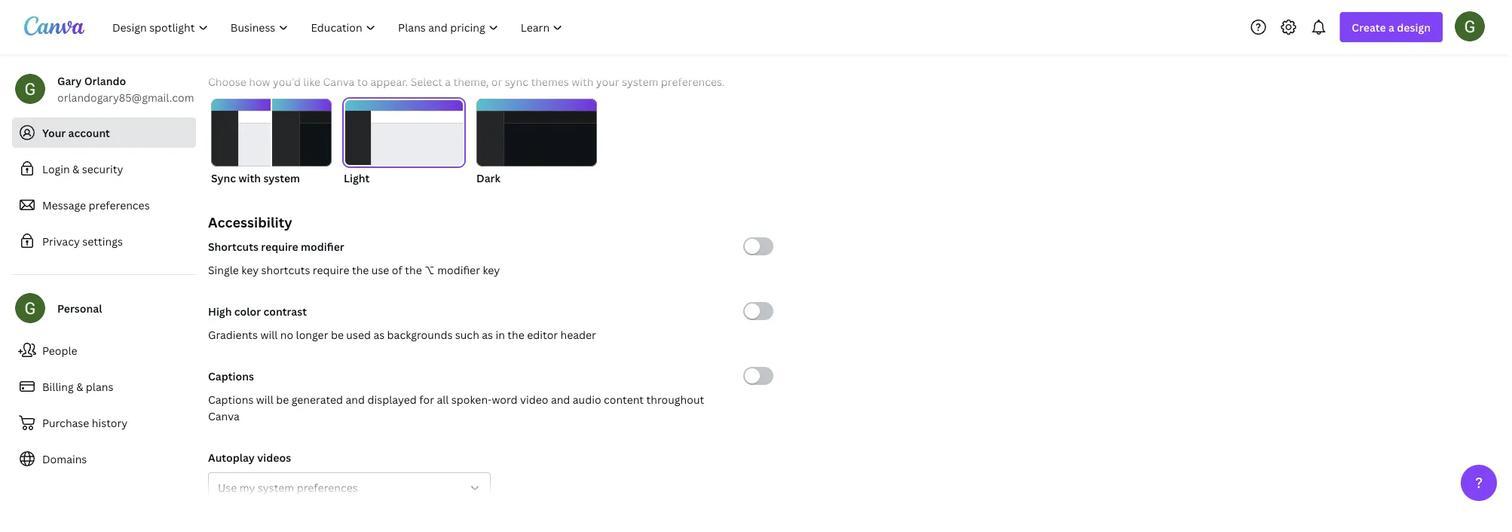 Task type: locate. For each thing, give the bounding box(es) containing it.
system right my
[[258, 481, 294, 495]]

0 horizontal spatial preferences
[[89, 198, 150, 212]]

key
[[242, 263, 259, 277], [483, 263, 500, 277]]

require up shortcuts
[[261, 239, 298, 254]]

0 horizontal spatial a
[[445, 74, 451, 89]]

2 horizontal spatial the
[[508, 328, 525, 342]]

1 horizontal spatial and
[[551, 392, 570, 407]]

sync with system
[[211, 171, 300, 185]]

with
[[572, 74, 594, 89], [239, 171, 261, 185]]

require
[[261, 239, 298, 254], [313, 263, 350, 277]]

modifier
[[301, 239, 344, 254], [437, 263, 480, 277]]

0 vertical spatial system
[[622, 74, 659, 89]]

1 vertical spatial &
[[76, 380, 83, 394]]

key right the single
[[242, 263, 259, 277]]

require right shortcuts
[[313, 263, 350, 277]]

captions inside captions will be generated and displayed for all spoken-word video and audio content throughout canva
[[208, 392, 254, 407]]

with inside button
[[239, 171, 261, 185]]

will left the no
[[260, 328, 278, 342]]

message preferences
[[42, 198, 150, 212]]

appear.
[[371, 74, 408, 89]]

such
[[455, 328, 479, 342]]

be
[[331, 328, 344, 342], [276, 392, 289, 407]]

1 vertical spatial be
[[276, 392, 289, 407]]

canva left to
[[323, 74, 355, 89]]

1 vertical spatial captions
[[208, 392, 254, 407]]

a right select
[[445, 74, 451, 89]]

1 key from the left
[[242, 263, 259, 277]]

all
[[437, 392, 449, 407]]

0 horizontal spatial with
[[239, 171, 261, 185]]

1 vertical spatial preferences
[[297, 481, 358, 495]]

the right in
[[508, 328, 525, 342]]

login & security
[[42, 162, 123, 176]]

your
[[596, 74, 620, 89]]

1 captions from the top
[[208, 369, 254, 383]]

sync
[[505, 74, 529, 89]]

0 horizontal spatial key
[[242, 263, 259, 277]]

a
[[1389, 20, 1395, 34], [445, 74, 451, 89]]

Use my system preferences button
[[208, 473, 491, 503]]

high
[[208, 304, 232, 319]]

preferences
[[89, 198, 150, 212], [297, 481, 358, 495]]

2 vertical spatial system
[[258, 481, 294, 495]]

captions
[[208, 369, 254, 383], [208, 392, 254, 407]]

1 horizontal spatial preferences
[[297, 481, 358, 495]]

a left design
[[1389, 20, 1395, 34]]

0 horizontal spatial require
[[261, 239, 298, 254]]

purchase
[[42, 416, 89, 430]]

2 as from the left
[[482, 328, 493, 342]]

system for use my system preferences
[[258, 481, 294, 495]]

0 horizontal spatial as
[[374, 328, 385, 342]]

0 vertical spatial canva
[[323, 74, 355, 89]]

1 vertical spatial a
[[445, 74, 451, 89]]

captions down gradients
[[208, 369, 254, 383]]

as
[[374, 328, 385, 342], [482, 328, 493, 342]]

will
[[260, 328, 278, 342], [256, 392, 274, 407]]

0 vertical spatial require
[[261, 239, 298, 254]]

history
[[92, 416, 128, 430]]

orlandogary85@gmail.com
[[57, 90, 194, 104]]

people link
[[12, 336, 196, 366]]

1 horizontal spatial the
[[405, 263, 422, 277]]

you'd
[[273, 74, 301, 89]]

2 and from the left
[[551, 392, 570, 407]]

editor
[[527, 328, 558, 342]]

be left the used
[[331, 328, 344, 342]]

single key shortcuts require the use of the ⌥ modifier key
[[208, 263, 500, 277]]

the left use on the left
[[352, 263, 369, 277]]

1 vertical spatial with
[[239, 171, 261, 185]]

preferences inside 'button'
[[297, 481, 358, 495]]

1 vertical spatial will
[[256, 392, 274, 407]]

will left generated
[[256, 392, 274, 407]]

to
[[357, 74, 368, 89]]

theme choose how you'd like canva to appear. select a theme, or sync themes with your system preferences.
[[208, 49, 725, 89]]

people
[[42, 343, 77, 358]]

a inside theme choose how you'd like canva to appear. select a theme, or sync themes with your system preferences.
[[445, 74, 451, 89]]

1 horizontal spatial with
[[572, 74, 594, 89]]

how
[[249, 74, 270, 89]]

1 horizontal spatial canva
[[323, 74, 355, 89]]

& right the login
[[72, 162, 79, 176]]

0 horizontal spatial canva
[[208, 409, 240, 423]]

spoken-
[[452, 392, 492, 407]]

shortcuts
[[208, 239, 259, 254]]

high color contrast
[[208, 304, 307, 319]]

0 vertical spatial be
[[331, 328, 344, 342]]

modifier up single key shortcuts require the use of the ⌥ modifier key
[[301, 239, 344, 254]]

system
[[622, 74, 659, 89], [263, 171, 300, 185], [258, 481, 294, 495]]

1 vertical spatial system
[[263, 171, 300, 185]]

create
[[1352, 20, 1386, 34]]

content
[[604, 392, 644, 407]]

domains
[[42, 452, 87, 466]]

video
[[520, 392, 549, 407]]

1 vertical spatial canva
[[208, 409, 240, 423]]

system inside 'button'
[[258, 481, 294, 495]]

use
[[372, 263, 389, 277]]

1 horizontal spatial require
[[313, 263, 350, 277]]

0 horizontal spatial and
[[346, 392, 365, 407]]

0 vertical spatial a
[[1389, 20, 1395, 34]]

system right your
[[622, 74, 659, 89]]

with left your
[[572, 74, 594, 89]]

as right the used
[[374, 328, 385, 342]]

captions up autoplay
[[208, 392, 254, 407]]

with right sync
[[239, 171, 261, 185]]

1 horizontal spatial key
[[483, 263, 500, 277]]

0 vertical spatial captions
[[208, 369, 254, 383]]

1 horizontal spatial be
[[331, 328, 344, 342]]

videos
[[257, 451, 291, 465]]

shortcuts
[[261, 263, 310, 277]]

will for no
[[260, 328, 278, 342]]

word
[[492, 392, 518, 407]]

privacy settings
[[42, 234, 123, 248]]

will inside captions will be generated and displayed for all spoken-word video and audio content throughout canva
[[256, 392, 274, 407]]

system up accessibility
[[263, 171, 300, 185]]

as left in
[[482, 328, 493, 342]]

system for sync with system
[[263, 171, 300, 185]]

&
[[72, 162, 79, 176], [76, 380, 83, 394]]

key right ⌥
[[483, 263, 500, 277]]

gary
[[57, 74, 82, 88]]

0 vertical spatial &
[[72, 162, 79, 176]]

domains link
[[12, 444, 196, 474]]

canva
[[323, 74, 355, 89], [208, 409, 240, 423]]

login
[[42, 162, 70, 176]]

displayed
[[368, 392, 417, 407]]

1 horizontal spatial a
[[1389, 20, 1395, 34]]

autoplay
[[208, 451, 255, 465]]

2 captions from the top
[[208, 392, 254, 407]]

color
[[234, 304, 261, 319]]

0 horizontal spatial modifier
[[301, 239, 344, 254]]

1 horizontal spatial as
[[482, 328, 493, 342]]

Dark button
[[477, 99, 597, 186]]

the left ⌥
[[405, 263, 422, 277]]

privacy settings link
[[12, 226, 196, 256]]

modifier right ⌥
[[437, 263, 480, 277]]

0 vertical spatial with
[[572, 74, 594, 89]]

0 horizontal spatial the
[[352, 263, 369, 277]]

create a design button
[[1340, 12, 1443, 42]]

canva up autoplay
[[208, 409, 240, 423]]

0 vertical spatial will
[[260, 328, 278, 342]]

& inside "link"
[[76, 380, 83, 394]]

the
[[352, 263, 369, 277], [405, 263, 422, 277], [508, 328, 525, 342]]

system inside button
[[263, 171, 300, 185]]

be left generated
[[276, 392, 289, 407]]

and left displayed on the left bottom of the page
[[346, 392, 365, 407]]

& left plans
[[76, 380, 83, 394]]

settings
[[82, 234, 123, 248]]

1 vertical spatial require
[[313, 263, 350, 277]]

autoplay videos
[[208, 451, 291, 465]]

1 horizontal spatial modifier
[[437, 263, 480, 277]]

use
[[218, 481, 237, 495]]

1 vertical spatial modifier
[[437, 263, 480, 277]]

and right the video
[[551, 392, 570, 407]]

0 horizontal spatial be
[[276, 392, 289, 407]]



Task type: vqa. For each thing, say whether or not it's contained in the screenshot.
topmost modifier
yes



Task type: describe. For each thing, give the bounding box(es) containing it.
audio
[[573, 392, 601, 407]]

0 vertical spatial modifier
[[301, 239, 344, 254]]

contrast
[[264, 304, 307, 319]]

purchase history link
[[12, 408, 196, 438]]

in
[[496, 328, 505, 342]]

a inside dropdown button
[[1389, 20, 1395, 34]]

Light button
[[344, 99, 464, 186]]

select
[[411, 74, 443, 89]]

gradients
[[208, 328, 258, 342]]

1 as from the left
[[374, 328, 385, 342]]

use my system preferences
[[218, 481, 358, 495]]

throughout
[[647, 392, 704, 407]]

preferences.
[[661, 74, 725, 89]]

gary orlando orlandogary85@gmail.com
[[57, 74, 194, 104]]

light
[[344, 171, 370, 185]]

captions for captions
[[208, 369, 254, 383]]

⌥
[[425, 263, 435, 277]]

themes
[[531, 74, 569, 89]]

be inside captions will be generated and displayed for all spoken-word video and audio content throughout canva
[[276, 392, 289, 407]]

2 key from the left
[[483, 263, 500, 277]]

dark
[[477, 171, 501, 185]]

single
[[208, 263, 239, 277]]

gary orlando image
[[1455, 11, 1485, 41]]

& for billing
[[76, 380, 83, 394]]

my
[[240, 481, 255, 495]]

create a design
[[1352, 20, 1431, 34]]

security
[[82, 162, 123, 176]]

your account
[[42, 126, 110, 140]]

your
[[42, 126, 66, 140]]

billing & plans
[[42, 380, 113, 394]]

theme,
[[454, 74, 489, 89]]

0 vertical spatial preferences
[[89, 198, 150, 212]]

purchase history
[[42, 416, 128, 430]]

design
[[1397, 20, 1431, 34]]

Sync with system button
[[211, 99, 332, 186]]

message
[[42, 198, 86, 212]]

system inside theme choose how you'd like canva to appear. select a theme, or sync themes with your system preferences.
[[622, 74, 659, 89]]

& for login
[[72, 162, 79, 176]]

captions for captions will be generated and displayed for all spoken-word video and audio content throughout canva
[[208, 392, 254, 407]]

canva inside captions will be generated and displayed for all spoken-word video and audio content throughout canva
[[208, 409, 240, 423]]

choose
[[208, 74, 246, 89]]

login & security link
[[12, 154, 196, 184]]

header
[[561, 328, 596, 342]]

of
[[392, 263, 403, 277]]

like
[[303, 74, 321, 89]]

gradients will no longer be used as backgrounds such as in the editor header
[[208, 328, 596, 342]]

generated
[[292, 392, 343, 407]]

privacy
[[42, 234, 80, 248]]

billing
[[42, 380, 74, 394]]

for
[[419, 392, 434, 407]]

with inside theme choose how you'd like canva to appear. select a theme, or sync themes with your system preferences.
[[572, 74, 594, 89]]

shortcuts require modifier
[[208, 239, 344, 254]]

top level navigation element
[[103, 12, 576, 42]]

1 and from the left
[[346, 392, 365, 407]]

orlando
[[84, 74, 126, 88]]

will for be
[[256, 392, 274, 407]]

message preferences link
[[12, 190, 196, 220]]

sync
[[211, 171, 236, 185]]

captions will be generated and displayed for all spoken-word video and audio content throughout canva
[[208, 392, 704, 423]]

theme
[[208, 49, 253, 67]]

your account link
[[12, 118, 196, 148]]

or
[[491, 74, 502, 89]]

no
[[280, 328, 293, 342]]

plans
[[86, 380, 113, 394]]

longer
[[296, 328, 328, 342]]

personal
[[57, 301, 102, 316]]

canva inside theme choose how you'd like canva to appear. select a theme, or sync themes with your system preferences.
[[323, 74, 355, 89]]

accessibility
[[208, 213, 292, 231]]

billing & plans link
[[12, 372, 196, 402]]

used
[[346, 328, 371, 342]]

backgrounds
[[387, 328, 453, 342]]

account
[[68, 126, 110, 140]]



